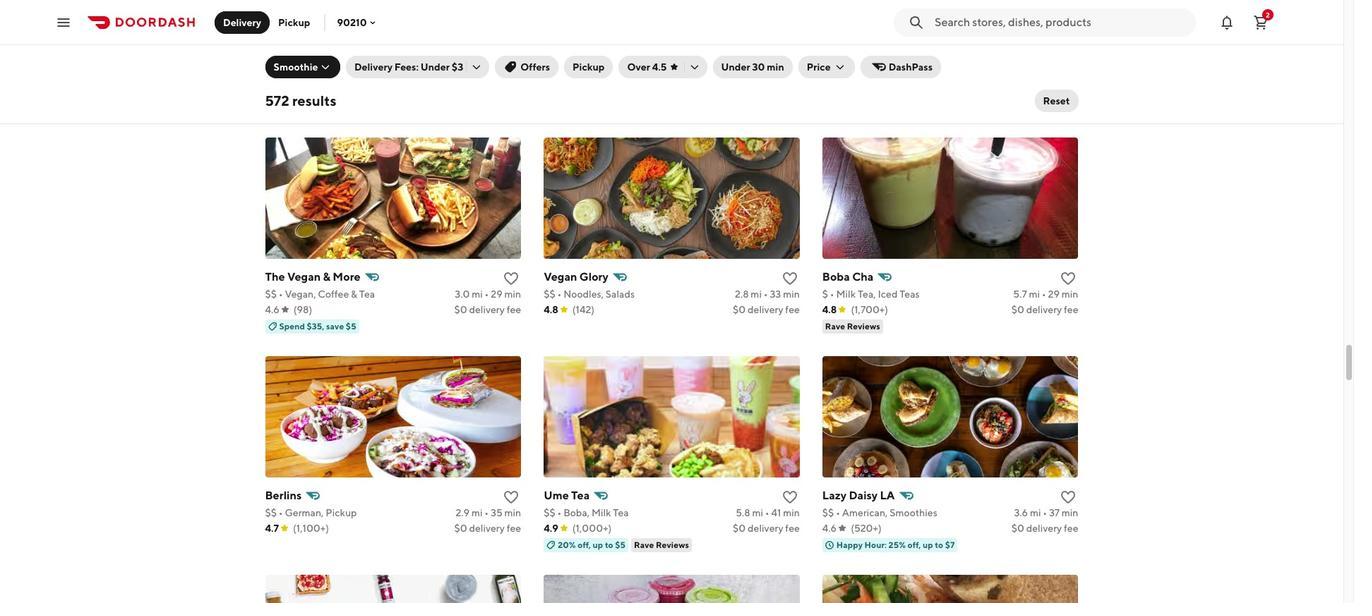 Task type: describe. For each thing, give the bounding box(es) containing it.
1 horizontal spatial reviews
[[847, 321, 881, 332]]

5.8
[[736, 508, 751, 519]]

0 horizontal spatial 20% off, up to $5
[[279, 102, 347, 113]]

notification bell image
[[1219, 14, 1236, 31]]

1 vertical spatial reviews
[[656, 540, 689, 551]]

fee down the 2.9 mi • 35 min
[[507, 523, 521, 534]]

7.5 mi • 38 min
[[457, 70, 521, 81]]

3.6
[[1015, 508, 1028, 519]]

cookies
[[858, 51, 901, 65]]

delivery for vegan
[[469, 304, 505, 315]]

1 vegan from the left
[[287, 270, 321, 284]]

over 4.5
[[628, 61, 667, 73]]

0 horizontal spatial &
[[323, 270, 331, 284]]

(520+)
[[851, 523, 882, 534]]

• inside the $$ • cookies, ice cream $​0 delivery fee
[[836, 70, 841, 81]]

german,
[[285, 508, 324, 519]]

offers button
[[495, 56, 559, 78]]

min for bear
[[783, 70, 800, 81]]

teas
[[900, 289, 920, 300]]

lazy daisy la
[[823, 489, 895, 503]]

• right $
[[831, 289, 835, 300]]

boba, for tea
[[564, 508, 590, 519]]

delivery for cha
[[1027, 304, 1062, 315]]

happy
[[837, 540, 863, 551]]

cream
[[899, 70, 929, 81]]

smoothies for lazy daisy la
[[890, 508, 938, 519]]

• left 35
[[485, 508, 489, 519]]

• left 41
[[765, 508, 770, 519]]

4.8 for vegan glory
[[544, 304, 559, 315]]

junior cookies
[[823, 51, 901, 65]]

$​0 for daisy
[[1012, 523, 1025, 534]]

min for tea
[[783, 508, 800, 519]]

noodles,
[[564, 289, 604, 300]]

5.8 mi • 41 min
[[736, 508, 800, 519]]

mi for cha
[[1029, 289, 1040, 300]]

(1,100+)
[[293, 523, 329, 534]]

(98)
[[294, 304, 312, 315]]

572 results
[[265, 93, 337, 109]]

(1,000+)
[[573, 523, 612, 534]]

$$ for berlins
[[265, 508, 277, 519]]

$$ • boba, milk tea for boba bear
[[544, 70, 629, 81]]

vegan,
[[285, 289, 316, 300]]

min for daisy
[[1062, 508, 1079, 519]]

boba for boba bear
[[544, 51, 572, 65]]

delivery fees: under $3
[[354, 61, 464, 73]]

ice
[[883, 70, 897, 81]]

smoothie
[[274, 61, 318, 73]]

under 30 min
[[722, 61, 785, 73]]

min for glory
[[783, 289, 800, 300]]

boba, for bear
[[564, 70, 590, 81]]

bear
[[574, 51, 598, 65]]

ume tea
[[544, 489, 590, 503]]

0 horizontal spatial rave reviews
[[634, 540, 689, 551]]

• left "37"
[[1043, 508, 1048, 519]]

save
[[326, 321, 344, 332]]

mi right 2.9
[[472, 508, 483, 519]]

$​0 for vegan
[[454, 304, 467, 315]]

lazy
[[823, 489, 847, 503]]

3.0 mi • 29 min
[[455, 289, 521, 300]]

cha
[[853, 270, 874, 284]]

35
[[491, 508, 503, 519]]

smoothie button
[[265, 56, 340, 78]]

0 vertical spatial $5
[[337, 102, 347, 113]]

delivery for delivery fees: under $3
[[354, 61, 393, 73]]

spend
[[279, 321, 305, 332]]

38
[[491, 70, 503, 81]]

fee for glory
[[786, 304, 800, 315]]

boba cha
[[823, 270, 874, 284]]

pickup for pickup button to the left
[[278, 17, 310, 28]]

4.7
[[265, 523, 279, 534]]

grande
[[295, 51, 335, 65]]

milk for boba bear
[[592, 70, 611, 81]]

4.6 mi • 42 min
[[734, 70, 800, 81]]

1 horizontal spatial off,
[[578, 540, 591, 551]]

fee for daisy
[[1064, 523, 1079, 534]]

mi for daisy
[[1030, 508, 1041, 519]]

0 horizontal spatial up
[[314, 102, 325, 113]]

$$ for the vegan & more
[[265, 289, 277, 300]]

min inside under 30 min button
[[767, 61, 785, 73]]

mi for grande
[[472, 70, 483, 81]]

2 button
[[1247, 8, 1276, 36]]

572
[[265, 93, 289, 109]]

$$ for boba grande
[[265, 70, 277, 81]]

pickup for the bottommost pickup button
[[573, 61, 605, 73]]

delivery inside the $$ • cookies, ice cream $​0 delivery fee
[[1027, 85, 1062, 97]]

$7
[[946, 540, 955, 551]]

3.0
[[455, 289, 470, 300]]

berlins
[[265, 489, 302, 503]]

boba for boba cha
[[823, 270, 850, 284]]

price
[[807, 61, 831, 73]]

(142)
[[573, 304, 595, 315]]

$​0 down 2.9
[[454, 523, 467, 534]]

salads
[[606, 289, 635, 300]]

0 horizontal spatial pickup button
[[270, 11, 319, 34]]

offers
[[521, 61, 550, 73]]

5.7 mi • 29 min
[[1014, 289, 1079, 300]]

0 horizontal spatial 4.8
[[265, 85, 280, 97]]

• right 5.7
[[1042, 289, 1047, 300]]

fee for tea
[[786, 523, 800, 534]]

mi for glory
[[751, 289, 762, 300]]

$​0 delivery fee for cha
[[1012, 304, 1079, 315]]

$​0 for tea
[[733, 523, 746, 534]]

1 vertical spatial rave
[[634, 540, 654, 551]]

• left 38
[[485, 70, 489, 81]]

1 horizontal spatial 20%
[[558, 540, 576, 551]]

$​0 delivery fee for vegan
[[454, 304, 521, 315]]

Store search: begin typing to search for stores available on DoorDash text field
[[935, 14, 1188, 30]]

4.9
[[544, 523, 559, 534]]

$$ • boba, milk tea for ume tea
[[544, 508, 629, 519]]

2
[[1266, 10, 1271, 19]]

vegan glory
[[544, 270, 609, 284]]

min for cha
[[1062, 289, 1079, 300]]

4.5
[[652, 61, 667, 73]]

ume
[[544, 489, 569, 503]]

iced
[[878, 289, 898, 300]]

1 horizontal spatial &
[[351, 289, 357, 300]]

5.7
[[1014, 289, 1027, 300]]

3.6 mi • 37 min
[[1015, 508, 1079, 519]]

$$ • cookies, ice cream $​0 delivery fee
[[823, 70, 1079, 97]]

0 horizontal spatial 20%
[[279, 102, 297, 113]]

4.8 for boba cha
[[823, 304, 837, 315]]

boba for boba grande
[[265, 51, 293, 65]]

2.9
[[456, 508, 470, 519]]

boba, for grande
[[285, 70, 311, 81]]

la
[[880, 489, 895, 503]]

glory
[[580, 270, 609, 284]]

$​0 delivery fee for tea
[[733, 523, 800, 534]]

min right 35
[[505, 508, 521, 519]]

over 4.5 button
[[619, 56, 707, 78]]

click to add this store to your saved list image for cha
[[1060, 270, 1077, 287]]

90210 button
[[337, 17, 378, 28]]

• left 33
[[764, 289, 768, 300]]

(137)
[[294, 85, 315, 97]]

2 vertical spatial $5
[[615, 540, 626, 551]]

reset button
[[1035, 90, 1079, 112]]

1 horizontal spatial 20% off, up to $5
[[558, 540, 626, 551]]

$ • milk tea, iced teas
[[823, 289, 920, 300]]

37
[[1050, 508, 1060, 519]]

0 vertical spatial rave
[[826, 321, 846, 332]]



Task type: locate. For each thing, give the bounding box(es) containing it.
0 horizontal spatial pickup
[[278, 17, 310, 28]]

dashpass
[[889, 61, 933, 73]]

7.5
[[457, 70, 470, 81]]

1 horizontal spatial pickup
[[326, 508, 357, 519]]

smoothies down grande
[[313, 70, 361, 81]]

1 horizontal spatial delivery
[[354, 61, 393, 73]]

tea,
[[858, 289, 876, 300]]

boba left grande
[[265, 51, 293, 65]]

click to add this store to your saved list image up 5.8 mi • 41 min
[[782, 489, 799, 506]]

2 horizontal spatial boba
[[823, 270, 850, 284]]

3 items, open order cart image
[[1253, 14, 1270, 31]]

mi right 3.0
[[472, 289, 483, 300]]

1 vertical spatial 20%
[[558, 540, 576, 551]]

& up $$ • vegan, coffee & tea
[[323, 270, 331, 284]]

pickup
[[278, 17, 310, 28], [573, 61, 605, 73], [326, 508, 357, 519]]

$$
[[265, 70, 277, 81], [544, 70, 556, 81], [823, 70, 834, 81], [265, 289, 277, 300], [544, 289, 556, 300], [265, 508, 277, 519], [544, 508, 556, 519], [823, 508, 834, 519]]

$​0 down 3.6
[[1012, 523, 1025, 534]]

$$ down lazy
[[823, 508, 834, 519]]

29 right 3.0
[[491, 289, 503, 300]]

1 horizontal spatial vegan
[[544, 270, 577, 284]]

29
[[491, 289, 503, 300], [1049, 289, 1060, 300]]

1 horizontal spatial up
[[593, 540, 603, 551]]

min for vegan
[[505, 289, 521, 300]]

4.8 left '(137)'
[[265, 85, 280, 97]]

0 horizontal spatial delivery
[[223, 17, 261, 28]]

boba,
[[285, 70, 311, 81], [564, 70, 590, 81], [564, 508, 590, 519]]

0 horizontal spatial smoothies
[[313, 70, 361, 81]]

$$ • american, smoothies
[[823, 508, 938, 519]]

milk up (1,000+) at bottom
[[592, 508, 611, 519]]

0 horizontal spatial rave
[[634, 540, 654, 551]]

2 29 from the left
[[1049, 289, 1060, 300]]

open menu image
[[55, 14, 72, 31]]

vegan up noodles,
[[544, 270, 577, 284]]

1 vertical spatial $$ • boba, milk tea
[[544, 508, 629, 519]]

0 horizontal spatial 29
[[491, 289, 503, 300]]

2 $$ • boba, milk tea from the top
[[544, 508, 629, 519]]

(1,700+)
[[851, 304, 889, 315]]

20% off, up to $5 down (1,000+) at bottom
[[558, 540, 626, 551]]

4.8 down $
[[823, 304, 837, 315]]

1 vertical spatial &
[[351, 289, 357, 300]]

4.6 up happy
[[823, 523, 837, 534]]

min right "37"
[[1062, 508, 1079, 519]]

$​0 down 3.0
[[454, 304, 467, 315]]

4.8
[[265, 85, 280, 97], [544, 304, 559, 315], [823, 304, 837, 315]]

1 horizontal spatial 29
[[1049, 289, 1060, 300]]

• down 'vegan glory' on the top left of the page
[[558, 289, 562, 300]]

fee inside the $$ • cookies, ice cream $​0 delivery fee
[[1064, 85, 1079, 97]]

2 horizontal spatial 4.8
[[823, 304, 837, 315]]

$$ for boba bear
[[544, 70, 556, 81]]

• left 42
[[764, 70, 768, 81]]

fees:
[[395, 61, 419, 73]]

29 for boba cha
[[1049, 289, 1060, 300]]

2.9 mi • 35 min
[[456, 508, 521, 519]]

price button
[[799, 56, 855, 78]]

4.6 left 30 at the top right of the page
[[734, 70, 749, 81]]

mi for tea
[[752, 508, 763, 519]]

0 vertical spatial $$ • boba, milk tea
[[544, 70, 629, 81]]

1 29 from the left
[[491, 289, 503, 300]]

$$ up 4.7
[[265, 508, 277, 519]]

1 horizontal spatial smoothies
[[890, 508, 938, 519]]

$​0 left reset
[[1012, 85, 1025, 97]]

2 under from the left
[[722, 61, 751, 73]]

& down more
[[351, 289, 357, 300]]

boba, down ume tea
[[564, 508, 590, 519]]

0 vertical spatial &
[[323, 270, 331, 284]]

$$ • boba, smoothies
[[265, 70, 361, 81]]

mi for vegan
[[472, 289, 483, 300]]

coffee
[[318, 289, 349, 300]]

cookies,
[[842, 70, 881, 81]]

$$ for ume tea
[[544, 508, 556, 519]]

0 horizontal spatial reviews
[[656, 540, 689, 551]]

fee for cha
[[1064, 304, 1079, 315]]

$$ for vegan glory
[[544, 289, 556, 300]]

1 vertical spatial $5
[[346, 321, 356, 332]]

2.8
[[735, 289, 749, 300]]

29 for the vegan & more
[[491, 289, 503, 300]]

1 horizontal spatial 4.6
[[734, 70, 749, 81]]

delivery for delivery
[[223, 17, 261, 28]]

1 horizontal spatial 4.8
[[544, 304, 559, 315]]

2 horizontal spatial up
[[923, 540, 934, 551]]

0 vertical spatial 4.6
[[734, 70, 749, 81]]

click to add this store to your saved list image for grande
[[503, 51, 520, 68]]

click to add this store to your saved list image for bear
[[782, 51, 799, 68]]

spend $35, save $5
[[279, 321, 356, 332]]

under left '$3'
[[421, 61, 450, 73]]

1 vertical spatial smoothies
[[890, 508, 938, 519]]

min right 30 at the top right of the page
[[767, 61, 785, 73]]

the vegan & more
[[265, 270, 361, 284]]

$$ • noodles, salads
[[544, 289, 635, 300]]

click to add this store to your saved list image up 5.7 mi • 29 min
[[1060, 270, 1077, 287]]

$
[[823, 289, 829, 300]]

0 horizontal spatial boba
[[265, 51, 293, 65]]

$$ inside the $$ • cookies, ice cream $​0 delivery fee
[[823, 70, 834, 81]]

0 vertical spatial pickup
[[278, 17, 310, 28]]

results
[[292, 93, 337, 109]]

1 vertical spatial 20% off, up to $5
[[558, 540, 626, 551]]

vegan
[[287, 270, 321, 284], [544, 270, 577, 284]]

0 vertical spatial delivery
[[223, 17, 261, 28]]

1 vertical spatial milk
[[837, 289, 856, 300]]

click to add this store to your saved list image
[[503, 51, 520, 68], [782, 51, 799, 68], [782, 270, 799, 287], [1060, 270, 1077, 287], [503, 489, 520, 506], [782, 489, 799, 506], [1060, 489, 1077, 506]]

american,
[[842, 508, 888, 519]]

delivery inside button
[[223, 17, 261, 28]]

fee down "3.6 mi • 37 min"
[[1064, 523, 1079, 534]]

click to add this store to your saved list image for daisy
[[1060, 489, 1077, 506]]

1 under from the left
[[421, 61, 450, 73]]

click to add this store to your saved list image left offers
[[503, 51, 520, 68]]

0 vertical spatial pickup button
[[270, 11, 319, 34]]

•
[[279, 70, 283, 81], [485, 70, 489, 81], [558, 70, 562, 81], [764, 70, 768, 81], [836, 70, 841, 81], [279, 289, 283, 300], [485, 289, 489, 300], [558, 289, 562, 300], [764, 289, 768, 300], [831, 289, 835, 300], [1042, 289, 1047, 300], [279, 508, 283, 519], [485, 508, 489, 519], [558, 508, 562, 519], [765, 508, 770, 519], [836, 508, 841, 519], [1043, 508, 1048, 519]]

fee down 5.7 mi • 29 min
[[1064, 304, 1079, 315]]

20% down '(137)'
[[279, 102, 297, 113]]

4.6 for lazy daisy la
[[823, 523, 837, 534]]

• down the
[[279, 289, 283, 300]]

$$ up 572
[[265, 70, 277, 81]]

$​0 delivery fee down the 2.9 mi • 35 min
[[454, 523, 521, 534]]

2 horizontal spatial to
[[935, 540, 944, 551]]

off, right 25%
[[908, 540, 921, 551]]

mi right 3.6
[[1030, 508, 1041, 519]]

min for grande
[[505, 70, 521, 81]]

2 horizontal spatial 4.6
[[823, 523, 837, 534]]

mi right 5.7
[[1029, 289, 1040, 300]]

milk
[[592, 70, 611, 81], [837, 289, 856, 300], [592, 508, 611, 519]]

$​0 down '2.8'
[[733, 304, 746, 315]]

$​0 down 5.7
[[1012, 304, 1025, 315]]

2 vertical spatial pickup
[[326, 508, 357, 519]]

daisy
[[849, 489, 878, 503]]

up
[[314, 102, 325, 113], [593, 540, 603, 551], [923, 540, 934, 551]]

0 vertical spatial rave reviews
[[826, 321, 881, 332]]

0 vertical spatial 20% off, up to $5
[[279, 102, 347, 113]]

$$ • boba, milk tea
[[544, 70, 629, 81], [544, 508, 629, 519]]

20% down 4.9
[[558, 540, 576, 551]]

reset
[[1044, 95, 1070, 107]]

pickup button
[[270, 11, 319, 34], [564, 56, 613, 78]]

boba
[[265, 51, 293, 65], [544, 51, 572, 65], [823, 270, 850, 284]]

click to add this store to your saved list image for tea
[[782, 489, 799, 506]]

$​0 inside the $$ • cookies, ice cream $​0 delivery fee
[[1012, 85, 1025, 97]]

reviews
[[847, 321, 881, 332], [656, 540, 689, 551]]

fee down the store search: begin typing to search for stores available on doordash 'text field'
[[1064, 85, 1079, 97]]

$​0 delivery fee down 5.8 mi • 41 min
[[733, 523, 800, 534]]

pickup left the over
[[573, 61, 605, 73]]

pickup button up "boba grande" in the top left of the page
[[270, 11, 319, 34]]

to down (1,000+) at bottom
[[605, 540, 614, 551]]

0 vertical spatial 20%
[[279, 102, 297, 113]]

rave
[[826, 321, 846, 332], [634, 540, 654, 551]]

off, down (1,000+) at bottom
[[578, 540, 591, 551]]

delivery
[[1027, 85, 1062, 97], [469, 304, 505, 315], [748, 304, 784, 315], [1027, 304, 1062, 315], [469, 523, 505, 534], [748, 523, 784, 534], [1027, 523, 1062, 534]]

0 horizontal spatial off,
[[299, 102, 312, 113]]

2 horizontal spatial pickup
[[573, 61, 605, 73]]

$$ down 'vegan glory' on the top left of the page
[[544, 289, 556, 300]]

click to add this store to your saved list image up the 2.9 mi • 35 min
[[503, 489, 520, 506]]

tea
[[613, 70, 629, 81], [359, 289, 375, 300], [571, 489, 590, 503], [613, 508, 629, 519]]

$$ • german, pickup
[[265, 508, 357, 519]]

• down junior
[[836, 70, 841, 81]]

up down (1,000+) at bottom
[[593, 540, 603, 551]]

delivery for glory
[[748, 304, 784, 315]]

milk down bear
[[592, 70, 611, 81]]

up down '(137)'
[[314, 102, 325, 113]]

mi right 7.5
[[472, 70, 483, 81]]

$​0 delivery fee down 3.0 mi • 29 min
[[454, 304, 521, 315]]

smoothies for boba grande
[[313, 70, 361, 81]]

30
[[753, 61, 765, 73]]

0 horizontal spatial vegan
[[287, 270, 321, 284]]

fee down 5.8 mi • 41 min
[[786, 523, 800, 534]]

min right 42
[[783, 70, 800, 81]]

0 vertical spatial milk
[[592, 70, 611, 81]]

min right 38
[[505, 70, 521, 81]]

click to add this store to your saved list image up 4.6 mi • 42 min
[[782, 51, 799, 68]]

junior
[[823, 51, 856, 65]]

boba bear
[[544, 51, 598, 65]]

0 horizontal spatial to
[[326, 102, 335, 113]]

$​0 delivery fee for glory
[[733, 304, 800, 315]]

0 vertical spatial reviews
[[847, 321, 881, 332]]

fee down 2.8 mi • 33 min
[[786, 304, 800, 315]]

$$ up 4.9
[[544, 508, 556, 519]]

$$ down the
[[265, 289, 277, 300]]

hour:
[[865, 540, 887, 551]]

fee for vegan
[[507, 304, 521, 315]]

$35,
[[307, 321, 325, 332]]

up left $7
[[923, 540, 934, 551]]

• down boba bear in the left of the page
[[558, 70, 562, 81]]

happy hour: 25% off, up to $7
[[837, 540, 955, 551]]

• down lazy
[[836, 508, 841, 519]]

• down 'ume'
[[558, 508, 562, 519]]

2.8 mi • 33 min
[[735, 289, 800, 300]]

$​0 delivery fee down 5.7 mi • 29 min
[[1012, 304, 1079, 315]]

2 vertical spatial 4.6
[[823, 523, 837, 534]]

dashpass button
[[861, 56, 942, 78]]

under left 30 at the top right of the page
[[722, 61, 751, 73]]

mi left 42
[[751, 70, 762, 81]]

1 vertical spatial rave reviews
[[634, 540, 689, 551]]

1 vertical spatial delivery
[[354, 61, 393, 73]]

$$ for lazy daisy la
[[823, 508, 834, 519]]

rave reviews
[[826, 321, 881, 332], [634, 540, 689, 551]]

1 $$ • boba, milk tea from the top
[[544, 70, 629, 81]]

$​0 delivery fee down 2.8 mi • 33 min
[[733, 304, 800, 315]]

$3
[[452, 61, 464, 73]]

to
[[326, 102, 335, 113], [605, 540, 614, 551], [935, 540, 944, 551]]

milk for ume tea
[[592, 508, 611, 519]]

min right 5.7
[[1062, 289, 1079, 300]]

vegan up vegan, at left
[[287, 270, 321, 284]]

to down $$ • boba, smoothies
[[326, 102, 335, 113]]

1 vertical spatial pickup button
[[564, 56, 613, 78]]

$$ down boba bear in the left of the page
[[544, 70, 556, 81]]

$$ • vegan, coffee & tea
[[265, 289, 375, 300]]

4.6 up spend
[[265, 304, 280, 315]]

• up 572
[[279, 70, 283, 81]]

42
[[770, 70, 781, 81]]

• down "berlins"
[[279, 508, 283, 519]]

mi for bear
[[751, 70, 762, 81]]

20% off, up to $5
[[279, 102, 347, 113], [558, 540, 626, 551]]

boba left bear
[[544, 51, 572, 65]]

more
[[333, 270, 361, 284]]

1 horizontal spatial to
[[605, 540, 614, 551]]

$$ • boba, milk tea up (1,000+) at bottom
[[544, 508, 629, 519]]

min down click to add this store to your saved list image
[[505, 289, 521, 300]]

pickup up (1,100+) on the bottom left of the page
[[326, 508, 357, 519]]

41
[[772, 508, 781, 519]]

delivery button
[[215, 11, 270, 34]]

0 horizontal spatial under
[[421, 61, 450, 73]]

delivery for tea
[[748, 523, 784, 534]]

&
[[323, 270, 331, 284], [351, 289, 357, 300]]

0 horizontal spatial 4.6
[[265, 304, 280, 315]]

1 vertical spatial pickup
[[573, 61, 605, 73]]

90210
[[337, 17, 367, 28]]

4.6 for the vegan & more
[[265, 304, 280, 315]]

boba, down boba bear in the left of the page
[[564, 70, 590, 81]]

1 horizontal spatial boba
[[544, 51, 572, 65]]

0 vertical spatial smoothies
[[313, 70, 361, 81]]

2 vegan from the left
[[544, 270, 577, 284]]

2 horizontal spatial off,
[[908, 540, 921, 551]]

4.8 left (142)
[[544, 304, 559, 315]]

mi
[[472, 70, 483, 81], [751, 70, 762, 81], [472, 289, 483, 300], [751, 289, 762, 300], [1029, 289, 1040, 300], [472, 508, 483, 519], [752, 508, 763, 519], [1030, 508, 1041, 519]]

$​0 for glory
[[733, 304, 746, 315]]

over
[[628, 61, 650, 73]]

boba grande
[[265, 51, 335, 65]]

min
[[767, 61, 785, 73], [505, 70, 521, 81], [783, 70, 800, 81], [505, 289, 521, 300], [783, 289, 800, 300], [1062, 289, 1079, 300], [505, 508, 521, 519], [783, 508, 800, 519], [1062, 508, 1079, 519]]

29 right 5.7
[[1049, 289, 1060, 300]]

click to add this store to your saved list image up 2.8 mi • 33 min
[[782, 270, 799, 287]]

click to add this store to your saved list image up "3.6 mi • 37 min"
[[1060, 489, 1077, 506]]

under inside under 30 min button
[[722, 61, 751, 73]]

33
[[770, 289, 781, 300]]

click to add this store to your saved list image for glory
[[782, 270, 799, 287]]

$​0 delivery fee for daisy
[[1012, 523, 1079, 534]]

1 horizontal spatial under
[[722, 61, 751, 73]]

2 vertical spatial milk
[[592, 508, 611, 519]]

min right 41
[[783, 508, 800, 519]]

milk down boba cha
[[837, 289, 856, 300]]

1 horizontal spatial rave reviews
[[826, 321, 881, 332]]

the
[[265, 270, 285, 284]]

boba, up '(137)'
[[285, 70, 311, 81]]

off, down '(137)'
[[299, 102, 312, 113]]

1 vertical spatial 4.6
[[265, 304, 280, 315]]

click to add this store to your saved list image
[[503, 270, 520, 287]]

• right 3.0
[[485, 289, 489, 300]]

boba up $
[[823, 270, 850, 284]]

1 horizontal spatial rave
[[826, 321, 846, 332]]

delivery for daisy
[[1027, 523, 1062, 534]]

1 horizontal spatial pickup button
[[564, 56, 613, 78]]

$​0 for cha
[[1012, 304, 1025, 315]]



Task type: vqa. For each thing, say whether or not it's contained in the screenshot.
"OFF"
no



